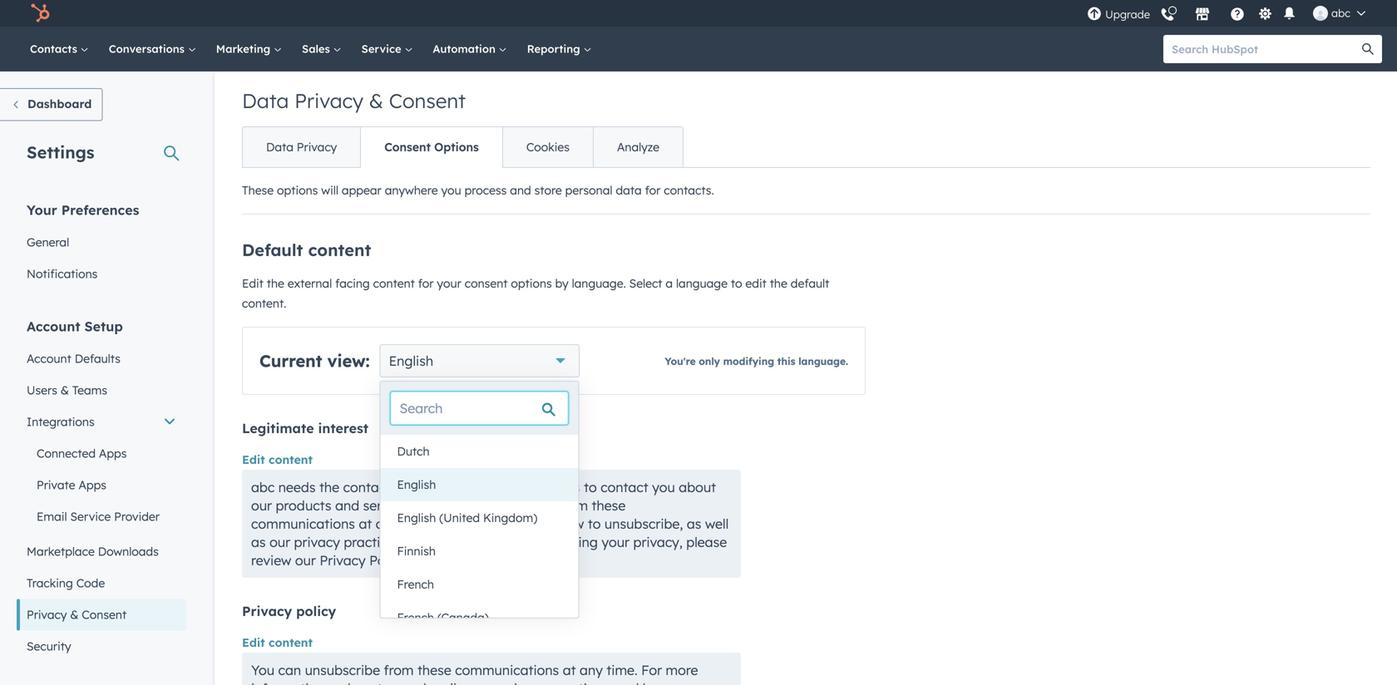 Task type: vqa. For each thing, say whether or not it's contained in the screenshot.
our
yes



Task type: describe. For each thing, give the bounding box(es) containing it.
any inside you can unsubscribe from these communications at any time. for more information on how to unsubscribe, our privacy practices, and how we ar
[[580, 662, 603, 679]]

settings image
[[1258, 7, 1273, 22]]

your inside abc needs the contact information you provide to us to contact you about our products and services. you may unsubscribe from these communications at any time. for information on how to unsubscribe, as well as our privacy practices and commitment to protecting your privacy, please review our privacy policy.
[[602, 534, 630, 550]]

reporting
[[527, 42, 583, 56]]

conversations link
[[99, 27, 206, 72]]

language
[[676, 276, 728, 291]]

content.
[[242, 296, 286, 311]]

privacy down sales link
[[294, 88, 363, 113]]

unsubscribe inside abc needs the contact information you provide to us to contact you about our products and services. you may unsubscribe from these communications at any time. for information on how to unsubscribe, as well as our privacy practices and commitment to protecting your privacy, please review our privacy policy.
[[479, 497, 554, 514]]

unsubscribe inside you can unsubscribe from these communications at any time. for more information on how to unsubscribe, our privacy practices, and how we ar
[[305, 662, 380, 679]]

modifying
[[723, 355, 774, 368]]

how inside abc needs the contact information you provide to us to contact you about our products and services. you may unsubscribe from these communications at any time. for information on how to unsubscribe, as well as our privacy practices and commitment to protecting your privacy, please review our privacy policy.
[[558, 516, 584, 532]]

select
[[629, 276, 662, 291]]

personal
[[565, 183, 612, 197]]

marketplace downloads link
[[17, 536, 186, 568]]

to inside you can unsubscribe from these communications at any time. for more information on how to unsubscribe, our privacy practices, and how we ar
[[377, 680, 390, 685]]

hubspot image
[[30, 3, 50, 23]]

analyze link
[[593, 127, 683, 167]]

your inside the edit the external facing content for your consent options by language. select a language to edit the default content.
[[437, 276, 461, 291]]

anywhere
[[385, 183, 438, 197]]

general
[[27, 235, 69, 249]]

from inside you can unsubscribe from these communications at any time. for more information on how to unsubscribe, our privacy practices, and how we ar
[[384, 662, 414, 679]]

unsubscribe, inside you can unsubscribe from these communications at any time. for more information on how to unsubscribe, our privacy practices, and how we ar
[[394, 680, 472, 685]]

sales link
[[292, 27, 351, 72]]

downloads
[[98, 544, 159, 559]]

unsubscribe, inside abc needs the contact information you provide to us to contact you about our products and services. you may unsubscribe from these communications at any time. for information on how to unsubscribe, as well as our privacy practices and commitment to protecting your privacy, please review our privacy policy.
[[604, 516, 683, 532]]

privacy inside account setup element
[[27, 607, 67, 622]]

provider
[[114, 509, 160, 524]]

at inside abc needs the contact information you provide to us to contact you about our products and services. you may unsubscribe from these communications at any time. for information on how to unsubscribe, as well as our privacy practices and commitment to protecting your privacy, please review our privacy policy.
[[359, 516, 372, 532]]

provide
[[498, 479, 546, 496]]

edit
[[745, 276, 767, 291]]

privacy policy
[[242, 603, 336, 620]]

marketplaces button
[[1185, 0, 1220, 27]]

store
[[534, 183, 562, 197]]

default
[[242, 239, 303, 260]]

external
[[288, 276, 332, 291]]

security link
[[17, 631, 186, 662]]

2 horizontal spatial you
[[652, 479, 675, 496]]

french (canada)
[[397, 610, 489, 625]]

privacy & consent
[[27, 607, 127, 622]]

0 horizontal spatial as
[[251, 534, 266, 550]]

2 contact from the left
[[601, 479, 648, 496]]

options inside the edit the external facing content for your consent options by language. select a language to edit the default content.
[[511, 276, 552, 291]]

and left services.
[[335, 497, 359, 514]]

(united
[[439, 511, 480, 525]]

account for account setup
[[27, 318, 80, 335]]

0 vertical spatial &
[[369, 88, 383, 113]]

integrations button
[[17, 406, 186, 438]]

privacy & consent link
[[17, 599, 186, 631]]

tracking
[[27, 576, 73, 590]]

edit inside the edit the external facing content for your consent options by language. select a language to edit the default content.
[[242, 276, 263, 291]]

analyze
[[617, 140, 659, 154]]

you inside abc needs the contact information you provide to us to contact you about our products and services. you may unsubscribe from these communications at any time. for information on how to unsubscribe, as well as our privacy practices and commitment to protecting your privacy, please review our privacy policy.
[[421, 497, 444, 514]]

we
[[672, 680, 690, 685]]

hubspot link
[[20, 3, 62, 23]]

time. inside abc needs the contact information you provide to us to contact you about our products and services. you may unsubscribe from these communications at any time. for information on how to unsubscribe, as well as our privacy practices and commitment to protecting your privacy, please review our privacy policy.
[[403, 516, 434, 532]]

general link
[[17, 227, 186, 258]]

content up facing
[[308, 239, 371, 260]]

to inside the edit the external facing content for your consent options by language. select a language to edit the default content.
[[731, 276, 742, 291]]

apps for connected apps
[[99, 446, 127, 461]]

practices
[[344, 534, 401, 550]]

abc button
[[1303, 0, 1375, 27]]

consent options
[[384, 140, 479, 154]]

users & teams
[[27, 383, 107, 397]]

account defaults
[[27, 351, 121, 366]]

private apps
[[37, 478, 106, 492]]

account for account defaults
[[27, 351, 71, 366]]

more
[[666, 662, 698, 679]]

reporting link
[[517, 27, 602, 72]]

integrations
[[27, 415, 95, 429]]

communications inside you can unsubscribe from these communications at any time. for more information on how to unsubscribe, our privacy practices, and how we ar
[[455, 662, 559, 679]]

service inside email service provider link
[[70, 509, 111, 524]]

marketing link
[[206, 27, 292, 72]]

language. inside the edit the external facing content for your consent options by language. select a language to edit the default content.
[[572, 276, 626, 291]]

will
[[321, 183, 338, 197]]

finnish button
[[380, 535, 578, 568]]

appear
[[342, 183, 382, 197]]

needs
[[278, 479, 316, 496]]

cookies link
[[502, 127, 593, 167]]

notifications button
[[1279, 5, 1300, 22]]

0 vertical spatial information
[[395, 479, 468, 496]]

apps for private apps
[[79, 478, 106, 492]]

setup
[[84, 318, 123, 335]]

1 horizontal spatial for
[[645, 183, 661, 197]]

any inside abc needs the contact information you provide to us to contact you about our products and services. you may unsubscribe from these communications at any time. for information on how to unsubscribe, as well as our privacy practices and commitment to protecting your privacy, please review our privacy policy.
[[376, 516, 399, 532]]

data privacy & consent
[[242, 88, 466, 113]]

edit for privacy
[[242, 635, 265, 650]]

code
[[76, 576, 105, 590]]

french (canada) button
[[380, 601, 578, 634]]

contacts.
[[664, 183, 714, 197]]

can
[[278, 662, 301, 679]]

you for information
[[472, 479, 495, 496]]

for inside the edit the external facing content for your consent options by language. select a language to edit the default content.
[[418, 276, 434, 291]]

policy
[[296, 603, 336, 620]]

kingdom)
[[483, 511, 537, 525]]

account defaults link
[[17, 343, 186, 375]]

abc for abc needs the contact information you provide to us to contact you about our products and services. you may unsubscribe from these communications at any time. for information on how to unsubscribe, as well as our privacy practices and commitment to protecting your privacy, please review our privacy policy.
[[251, 479, 275, 496]]

edit the external facing content for your consent options by language. select a language to edit the default content.
[[242, 276, 829, 311]]

our inside you can unsubscribe from these communications at any time. for more information on how to unsubscribe, our privacy practices, and how we ar
[[476, 680, 497, 685]]

your
[[27, 202, 57, 218]]

1 vertical spatial information
[[462, 516, 535, 532]]

service link
[[351, 27, 423, 72]]

content up can
[[269, 635, 313, 650]]

data for data privacy
[[266, 140, 293, 154]]

current
[[259, 351, 322, 371]]

consent options link
[[360, 127, 502, 167]]

french for french
[[397, 577, 434, 592]]

email
[[37, 509, 67, 524]]

gary orlando image
[[1313, 6, 1328, 21]]

connected
[[37, 446, 96, 461]]

french button
[[380, 568, 578, 601]]

edit content for can
[[242, 635, 313, 650]]

this
[[777, 355, 795, 368]]

consent inside account setup element
[[82, 607, 127, 622]]

1 horizontal spatial language.
[[798, 355, 848, 368]]

upgrade image
[[1087, 7, 1102, 22]]

defaults
[[75, 351, 121, 366]]

private
[[37, 478, 75, 492]]

privacy,
[[633, 534, 683, 550]]

0 vertical spatial consent
[[389, 88, 466, 113]]

our left products
[[251, 497, 272, 514]]

notifications link
[[17, 258, 186, 290]]

default content
[[242, 239, 371, 260]]

legitimate
[[242, 420, 314, 437]]

teams
[[72, 383, 107, 397]]

content up needs on the bottom
[[269, 452, 313, 467]]

for inside you can unsubscribe from these communications at any time. for more information on how to unsubscribe, our privacy practices, and how we ar
[[641, 662, 662, 679]]

conversations
[[109, 42, 188, 56]]

marketplace downloads
[[27, 544, 159, 559]]

2 vertical spatial english
[[397, 511, 436, 525]]

your preferences element
[[17, 201, 186, 290]]

upgrade
[[1105, 7, 1150, 21]]

2 horizontal spatial how
[[643, 680, 668, 685]]

default
[[791, 276, 829, 291]]

for inside abc needs the contact information you provide to us to contact you about our products and services. you may unsubscribe from these communications at any time. for information on how to unsubscribe, as well as our privacy practices and commitment to protecting your privacy, please review our privacy policy.
[[437, 516, 458, 532]]

may
[[448, 497, 475, 514]]

contacts
[[30, 42, 80, 56]]



Task type: locate. For each thing, give the bounding box(es) containing it.
account up account defaults
[[27, 318, 80, 335]]

1 edit content from the top
[[242, 452, 313, 467]]

unsubscribe
[[479, 497, 554, 514], [305, 662, 380, 679]]

from
[[558, 497, 588, 514], [384, 662, 414, 679]]

content right facing
[[373, 276, 415, 291]]

marketplaces image
[[1195, 7, 1210, 22]]

communications inside abc needs the contact information you provide to us to contact you about our products and services. you may unsubscribe from these communications at any time. for information on how to unsubscribe, as well as our privacy practices and commitment to protecting your privacy, please review our privacy policy.
[[251, 516, 355, 532]]

consent up consent options
[[389, 88, 466, 113]]

0 vertical spatial on
[[539, 516, 555, 532]]

abc inside abc needs the contact information you provide to us to contact you about our products and services. you may unsubscribe from these communications at any time. for information on how to unsubscribe, as well as our privacy practices and commitment to protecting your privacy, please review our privacy policy.
[[251, 479, 275, 496]]

Search HubSpot search field
[[1163, 35, 1367, 63]]

1 horizontal spatial for
[[641, 662, 662, 679]]

these inside abc needs the contact information you provide to us to contact you about our products and services. you may unsubscribe from these communications at any time. for information on how to unsubscribe, as well as our privacy practices and commitment to protecting your privacy, please review our privacy policy.
[[592, 497, 626, 514]]

privacy inside abc needs the contact information you provide to us to contact you about our products and services. you may unsubscribe from these communications at any time. for information on how to unsubscribe, as well as our privacy practices and commitment to protecting your privacy, please review our privacy policy.
[[294, 534, 340, 550]]

search button
[[1354, 35, 1382, 63]]

abc for abc
[[1331, 6, 1350, 20]]

2 vertical spatial information
[[251, 680, 325, 685]]

current view:
[[259, 351, 370, 371]]

1 vertical spatial apps
[[79, 478, 106, 492]]

data down marketing link
[[242, 88, 289, 113]]

abc right gary orlando image
[[1331, 6, 1350, 20]]

tracking code link
[[17, 568, 186, 599]]

privacy inside navigation
[[297, 140, 337, 154]]

& for teams
[[61, 383, 69, 397]]

email service provider link
[[17, 501, 186, 533]]

automation
[[433, 42, 499, 56]]

1 french from the top
[[397, 577, 434, 592]]

abc inside popup button
[[1331, 6, 1350, 20]]

0 horizontal spatial unsubscribe,
[[394, 680, 472, 685]]

1 vertical spatial unsubscribe
[[305, 662, 380, 679]]

data up the these
[[266, 140, 293, 154]]

0 horizontal spatial communications
[[251, 516, 355, 532]]

& for consent
[[70, 607, 78, 622]]

connected apps
[[37, 446, 127, 461]]

apps down integrations dropdown button
[[99, 446, 127, 461]]

edit content button up can
[[242, 633, 313, 653]]

privacy left practices,
[[501, 680, 547, 685]]

1 vertical spatial options
[[511, 276, 552, 291]]

for right data
[[645, 183, 661, 197]]

consent inside "link"
[[384, 140, 431, 154]]

privacy inside you can unsubscribe from these communications at any time. for more information on how to unsubscribe, our privacy practices, and how we ar
[[501, 680, 547, 685]]

edit down legitimate
[[242, 452, 265, 467]]

for left consent
[[418, 276, 434, 291]]

1 vertical spatial consent
[[384, 140, 431, 154]]

1 vertical spatial these
[[417, 662, 451, 679]]

about
[[679, 479, 716, 496]]

information down can
[[251, 680, 325, 685]]

unsubscribe down provide
[[479, 497, 554, 514]]

1 horizontal spatial any
[[580, 662, 603, 679]]

1 horizontal spatial on
[[539, 516, 555, 532]]

& down service link in the left of the page
[[369, 88, 383, 113]]

english up finnish
[[397, 511, 436, 525]]

at
[[359, 516, 372, 532], [563, 662, 576, 679]]

1 horizontal spatial you
[[421, 497, 444, 514]]

1 vertical spatial for
[[418, 276, 434, 291]]

commitment
[[433, 534, 513, 550]]

you can unsubscribe from these communications at any time. for more information on how to unsubscribe, our privacy practices, and how we ar
[[251, 662, 714, 685]]

data for data privacy & consent
[[242, 88, 289, 113]]

1 vertical spatial as
[[251, 534, 266, 550]]

our up review
[[269, 534, 290, 550]]

edit content down legitimate
[[242, 452, 313, 467]]

1 horizontal spatial these
[[592, 497, 626, 514]]

edit content button for can
[[242, 633, 313, 653]]

0 vertical spatial apps
[[99, 446, 127, 461]]

for left more
[[641, 662, 662, 679]]

interest
[[318, 420, 368, 437]]

on down policy
[[328, 680, 344, 685]]

service up data privacy & consent
[[361, 42, 404, 56]]

0 vertical spatial data
[[242, 88, 289, 113]]

help image
[[1230, 7, 1245, 22]]

english right view:
[[389, 353, 433, 369]]

our right review
[[295, 552, 316, 569]]

you left "about"
[[652, 479, 675, 496]]

at up practices
[[359, 516, 372, 532]]

options
[[434, 140, 479, 154]]

on inside abc needs the contact information you provide to us to contact you about our products and services. you may unsubscribe from these communications at any time. for information on how to unsubscribe, as well as our privacy practices and commitment to protecting your privacy, please review our privacy policy.
[[539, 516, 555, 532]]

2 edit content from the top
[[242, 635, 313, 650]]

1 vertical spatial edit content
[[242, 635, 313, 650]]

consent down tracking code link
[[82, 607, 127, 622]]

your left consent
[[437, 276, 461, 291]]

settings link
[[1255, 5, 1276, 22]]

account up users
[[27, 351, 71, 366]]

1 horizontal spatial as
[[687, 516, 701, 532]]

0 vertical spatial unsubscribe
[[479, 497, 554, 514]]

english button
[[380, 468, 578, 501]]

from down french (canada)
[[384, 662, 414, 679]]

search image
[[1362, 43, 1374, 55]]

your left privacy,
[[602, 534, 630, 550]]

information
[[395, 479, 468, 496], [462, 516, 535, 532], [251, 680, 325, 685]]

0 vertical spatial unsubscribe,
[[604, 516, 683, 532]]

information up 'commitment'
[[462, 516, 535, 532]]

as up review
[[251, 534, 266, 550]]

french down finnish
[[397, 577, 434, 592]]

1 vertical spatial english
[[397, 477, 436, 492]]

0 horizontal spatial how
[[348, 680, 373, 685]]

these down french (canada)
[[417, 662, 451, 679]]

communications
[[251, 516, 355, 532], [455, 662, 559, 679]]

Search search field
[[390, 392, 568, 425]]

0 horizontal spatial the
[[267, 276, 284, 291]]

by
[[555, 276, 569, 291]]

0 vertical spatial time.
[[403, 516, 434, 532]]

you up the may
[[472, 479, 495, 496]]

time. up practices,
[[607, 662, 638, 679]]

0 horizontal spatial you
[[441, 183, 461, 197]]

1 vertical spatial time.
[[607, 662, 638, 679]]

privacy down practices
[[320, 552, 366, 569]]

1 edit content button from the top
[[242, 450, 313, 470]]

1 vertical spatial any
[[580, 662, 603, 679]]

1 vertical spatial abc
[[251, 479, 275, 496]]

0 horizontal spatial any
[[376, 516, 399, 532]]

0 horizontal spatial for
[[437, 516, 458, 532]]

you're
[[665, 355, 696, 368]]

policy.
[[369, 552, 409, 569]]

1 vertical spatial unsubscribe,
[[394, 680, 472, 685]]

unsubscribe,
[[604, 516, 683, 532], [394, 680, 472, 685]]

0 vertical spatial these
[[592, 497, 626, 514]]

navigation containing data privacy
[[242, 126, 684, 168]]

the right edit
[[770, 276, 787, 291]]

1 horizontal spatial at
[[563, 662, 576, 679]]

how
[[558, 516, 584, 532], [348, 680, 373, 685], [643, 680, 668, 685]]

information up the may
[[395, 479, 468, 496]]

you left can
[[251, 662, 274, 679]]

edit down privacy policy
[[242, 635, 265, 650]]

service inside service link
[[361, 42, 404, 56]]

french left (canada)
[[397, 610, 434, 625]]

time.
[[403, 516, 434, 532], [607, 662, 638, 679]]

0 vertical spatial english
[[389, 353, 433, 369]]

connected apps link
[[17, 438, 186, 469]]

0 horizontal spatial on
[[328, 680, 344, 685]]

1 vertical spatial from
[[384, 662, 414, 679]]

0 vertical spatial for
[[437, 516, 458, 532]]

account setup
[[27, 318, 123, 335]]

edit content for needs
[[242, 452, 313, 467]]

1 vertical spatial account
[[27, 351, 71, 366]]

0 vertical spatial your
[[437, 276, 461, 291]]

options left will
[[277, 183, 318, 197]]

notifications
[[27, 267, 98, 281]]

the
[[267, 276, 284, 291], [770, 276, 787, 291], [319, 479, 339, 496]]

1 horizontal spatial unsubscribe
[[479, 497, 554, 514]]

2 edit content button from the top
[[242, 633, 313, 653]]

navigation
[[242, 126, 684, 168]]

0 vertical spatial for
[[645, 183, 661, 197]]

communications down products
[[251, 516, 355, 532]]

1 vertical spatial communications
[[455, 662, 559, 679]]

these inside you can unsubscribe from these communications at any time. for more information on how to unsubscribe, our privacy practices, and how we ar
[[417, 662, 451, 679]]

menu containing abc
[[1085, 0, 1377, 27]]

1 horizontal spatial time.
[[607, 662, 638, 679]]

review
[[251, 552, 291, 569]]

3 edit from the top
[[242, 635, 265, 650]]

1 vertical spatial your
[[602, 534, 630, 550]]

1 horizontal spatial contact
[[601, 479, 648, 496]]

for
[[437, 516, 458, 532], [641, 662, 662, 679]]

0 horizontal spatial options
[[277, 183, 318, 197]]

data privacy
[[266, 140, 337, 154]]

unsubscribe right can
[[305, 662, 380, 679]]

unsubscribe, up privacy,
[[604, 516, 683, 532]]

our down french (canada) button
[[476, 680, 497, 685]]

dutch
[[397, 444, 430, 459]]

edit up content.
[[242, 276, 263, 291]]

1 horizontal spatial your
[[602, 534, 630, 550]]

to
[[731, 276, 742, 291], [549, 479, 562, 496], [584, 479, 597, 496], [588, 516, 601, 532], [516, 534, 529, 550], [377, 680, 390, 685]]

time. inside you can unsubscribe from these communications at any time. for more information on how to unsubscribe, our privacy practices, and how we ar
[[607, 662, 638, 679]]

0 horizontal spatial privacy
[[294, 534, 340, 550]]

automation link
[[423, 27, 517, 72]]

0 horizontal spatial abc
[[251, 479, 275, 496]]

0 vertical spatial edit
[[242, 276, 263, 291]]

tracking code
[[27, 576, 105, 590]]

contact right us
[[601, 479, 648, 496]]

1 contact from the left
[[343, 479, 391, 496]]

and inside you can unsubscribe from these communications at any time. for more information on how to unsubscribe, our privacy practices, and how we ar
[[615, 680, 639, 685]]

0 vertical spatial service
[[361, 42, 404, 56]]

1 horizontal spatial how
[[558, 516, 584, 532]]

edit content button
[[242, 450, 313, 470], [242, 633, 313, 653]]

marketplace
[[27, 544, 95, 559]]

from down us
[[558, 497, 588, 514]]

1 horizontal spatial the
[[319, 479, 339, 496]]

as up 'please'
[[687, 516, 701, 532]]

service
[[361, 42, 404, 56], [70, 509, 111, 524]]

privacy inside abc needs the contact information you provide to us to contact you about our products and services. you may unsubscribe from these communications at any time. for information on how to unsubscribe, as well as our privacy practices and commitment to protecting your privacy, please review our privacy policy.
[[320, 552, 366, 569]]

you for anywhere
[[441, 183, 461, 197]]

0 horizontal spatial at
[[359, 516, 372, 532]]

consent
[[389, 88, 466, 113], [384, 140, 431, 154], [82, 607, 127, 622]]

service down private apps 'link'
[[70, 509, 111, 524]]

you left the may
[[421, 497, 444, 514]]

1 vertical spatial for
[[641, 662, 662, 679]]

your preferences
[[27, 202, 139, 218]]

0 vertical spatial edit content button
[[242, 450, 313, 470]]

0 horizontal spatial your
[[437, 276, 461, 291]]

email service provider
[[37, 509, 160, 524]]

1 horizontal spatial from
[[558, 497, 588, 514]]

0 vertical spatial language.
[[572, 276, 626, 291]]

0 vertical spatial as
[[687, 516, 701, 532]]

on up protecting
[[539, 516, 555, 532]]

security
[[27, 639, 71, 654]]

options left by
[[511, 276, 552, 291]]

1 vertical spatial at
[[563, 662, 576, 679]]

1 horizontal spatial unsubscribe,
[[604, 516, 683, 532]]

1 account from the top
[[27, 318, 80, 335]]

2 horizontal spatial the
[[770, 276, 787, 291]]

1 horizontal spatial privacy
[[501, 680, 547, 685]]

communications down french (canada) button
[[455, 662, 559, 679]]

0 vertical spatial communications
[[251, 516, 355, 532]]

privacy up will
[[297, 140, 337, 154]]

list box containing dutch
[[380, 435, 578, 634]]

account setup element
[[17, 317, 186, 662]]

2 vertical spatial &
[[70, 607, 78, 622]]

1 vertical spatial privacy
[[501, 680, 547, 685]]

and left store
[[510, 183, 531, 197]]

privacy left policy
[[242, 603, 292, 620]]

2 vertical spatial consent
[[82, 607, 127, 622]]

& right users
[[61, 383, 69, 397]]

options
[[277, 183, 318, 197], [511, 276, 552, 291]]

edit content button down legitimate
[[242, 450, 313, 470]]

menu
[[1085, 0, 1377, 27]]

2 account from the top
[[27, 351, 71, 366]]

0 vertical spatial you
[[421, 497, 444, 514]]

2 french from the top
[[397, 610, 434, 625]]

0 horizontal spatial you
[[251, 662, 274, 679]]

you inside you can unsubscribe from these communications at any time. for more information on how to unsubscribe, our privacy practices, and how we ar
[[251, 662, 274, 679]]

only
[[699, 355, 720, 368]]

for down the may
[[437, 516, 458, 532]]

the up products
[[319, 479, 339, 496]]

english inside popup button
[[389, 353, 433, 369]]

sales
[[302, 42, 333, 56]]

edit content up can
[[242, 635, 313, 650]]

privacy down products
[[294, 534, 340, 550]]

facing
[[335, 276, 370, 291]]

marketing
[[216, 42, 274, 56]]

on inside you can unsubscribe from these communications at any time. for more information on how to unsubscribe, our privacy practices, and how we ar
[[328, 680, 344, 685]]

protecting
[[533, 534, 598, 550]]

practices,
[[550, 680, 611, 685]]

french for french (canada)
[[397, 610, 434, 625]]

language. right this
[[798, 355, 848, 368]]

1 vertical spatial language.
[[798, 355, 848, 368]]

0 vertical spatial any
[[376, 516, 399, 532]]

& down tracking code
[[70, 607, 78, 622]]

content
[[308, 239, 371, 260], [373, 276, 415, 291], [269, 452, 313, 467], [269, 635, 313, 650]]

apps inside 'link'
[[79, 478, 106, 492]]

any down services.
[[376, 516, 399, 532]]

1 vertical spatial edit
[[242, 452, 265, 467]]

list box
[[380, 435, 578, 634]]

account
[[27, 318, 80, 335], [27, 351, 71, 366]]

0 vertical spatial french
[[397, 577, 434, 592]]

1 vertical spatial you
[[251, 662, 274, 679]]

content inside the edit the external facing content for your consent options by language. select a language to edit the default content.
[[373, 276, 415, 291]]

edit for legitimate
[[242, 452, 265, 467]]

consent
[[465, 276, 508, 291]]

dutch button
[[380, 435, 578, 468]]

from inside abc needs the contact information you provide to us to contact you about our products and services. you may unsubscribe from these communications at any time. for information on how to unsubscribe, as well as our privacy practices and commitment to protecting your privacy, please review our privacy policy.
[[558, 497, 588, 514]]

dashboard
[[27, 96, 92, 111]]

english button
[[380, 344, 580, 378]]

edit content button for needs
[[242, 450, 313, 470]]

view:
[[327, 351, 370, 371]]

us
[[566, 479, 580, 496]]

2 edit from the top
[[242, 452, 265, 467]]

english
[[389, 353, 433, 369], [397, 477, 436, 492], [397, 511, 436, 525]]

language. right by
[[572, 276, 626, 291]]

cookies
[[526, 140, 570, 154]]

0 vertical spatial privacy
[[294, 534, 340, 550]]

data privacy link
[[243, 127, 360, 167]]

consent up anywhere
[[384, 140, 431, 154]]

well
[[705, 516, 729, 532]]

the inside abc needs the contact information you provide to us to contact you about our products and services. you may unsubscribe from these communications at any time. for information on how to unsubscribe, as well as our privacy practices and commitment to protecting your privacy, please review our privacy policy.
[[319, 479, 339, 496]]

0 horizontal spatial contact
[[343, 479, 391, 496]]

and right practices,
[[615, 680, 639, 685]]

0 horizontal spatial for
[[418, 276, 434, 291]]

1 vertical spatial service
[[70, 509, 111, 524]]

privacy up security
[[27, 607, 67, 622]]

notifications image
[[1282, 7, 1297, 22]]

and
[[510, 183, 531, 197], [335, 497, 359, 514], [405, 534, 429, 550], [615, 680, 639, 685]]

0 horizontal spatial language.
[[572, 276, 626, 291]]

1 horizontal spatial &
[[70, 607, 78, 622]]

1 edit from the top
[[242, 276, 263, 291]]

1 horizontal spatial service
[[361, 42, 404, 56]]

finnish
[[397, 544, 436, 558]]

english (united kingdom) button
[[380, 501, 578, 535]]

1 vertical spatial on
[[328, 680, 344, 685]]

these up protecting
[[592, 497, 626, 514]]

abc left needs on the bottom
[[251, 479, 275, 496]]

0 horizontal spatial these
[[417, 662, 451, 679]]

contact up services.
[[343, 479, 391, 496]]

edit content
[[242, 452, 313, 467], [242, 635, 313, 650]]

services.
[[363, 497, 417, 514]]

0 vertical spatial edit content
[[242, 452, 313, 467]]

dashboard link
[[0, 88, 103, 121]]

information inside you can unsubscribe from these communications at any time. for more information on how to unsubscribe, our privacy practices, and how we ar
[[251, 680, 325, 685]]

1 vertical spatial data
[[266, 140, 293, 154]]

at up practices,
[[563, 662, 576, 679]]

apps up "email service provider"
[[79, 478, 106, 492]]

any up practices,
[[580, 662, 603, 679]]

time. up finnish
[[403, 516, 434, 532]]

at inside you can unsubscribe from these communications at any time. for more information on how to unsubscribe, our privacy practices, and how we ar
[[563, 662, 576, 679]]

you left process
[[441, 183, 461, 197]]

you
[[421, 497, 444, 514], [251, 662, 274, 679]]

the up content.
[[267, 276, 284, 291]]

and up policy.
[[405, 534, 429, 550]]

(canada)
[[437, 610, 489, 625]]

calling icon image
[[1160, 8, 1175, 23]]

0 vertical spatial account
[[27, 318, 80, 335]]

private apps link
[[17, 469, 186, 501]]

0 horizontal spatial from
[[384, 662, 414, 679]]

0 vertical spatial options
[[277, 183, 318, 197]]

unsubscribe, down french (canada)
[[394, 680, 472, 685]]

1 horizontal spatial communications
[[455, 662, 559, 679]]

english down dutch
[[397, 477, 436, 492]]



